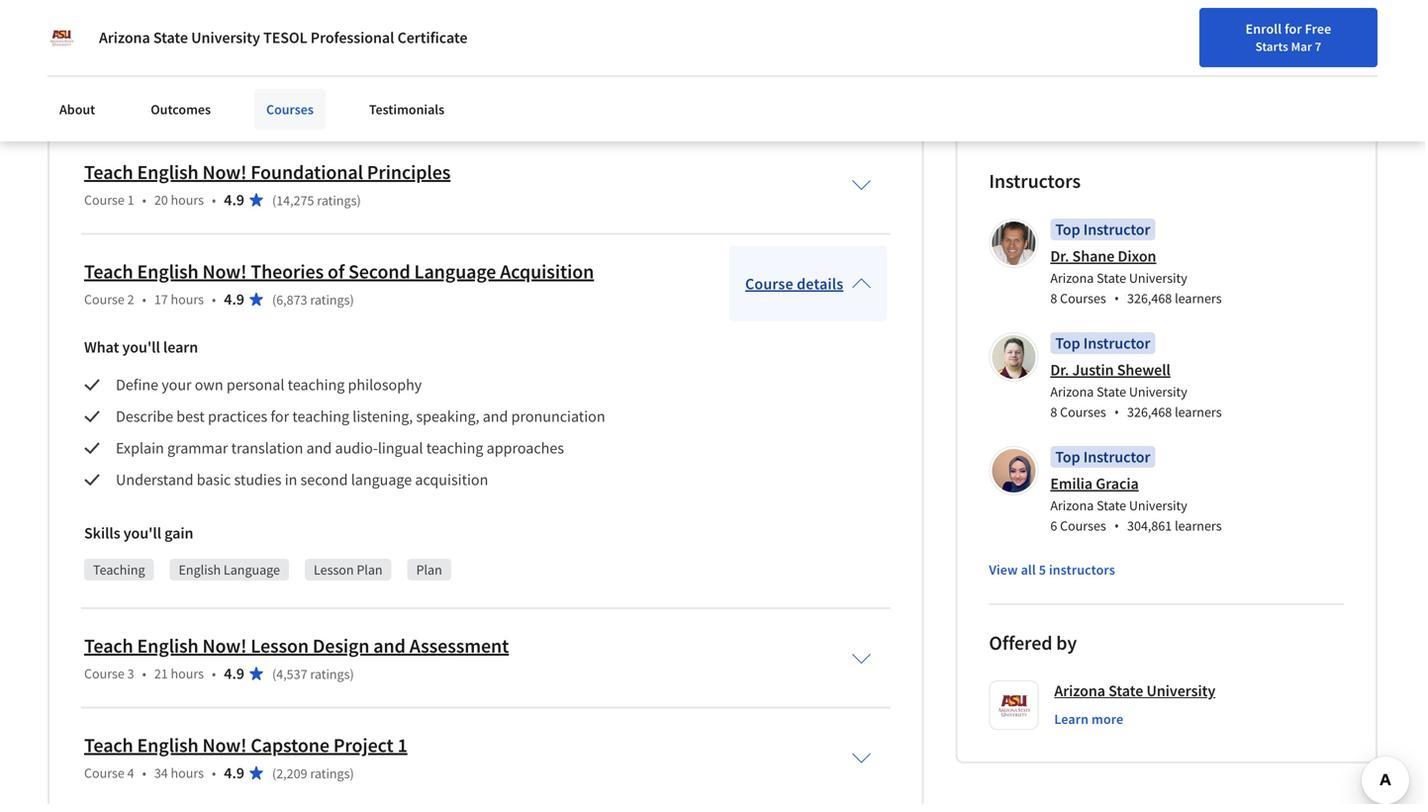 Task type: locate. For each thing, give the bounding box(es) containing it.
( down the teach english now! foundational principles
[[272, 192, 276, 210]]

personal
[[227, 375, 285, 395]]

1 left 20
[[127, 191, 134, 209]]

state down dr. justin shewell link
[[1097, 383, 1127, 401]]

career
[[1228, 23, 1266, 41]]

2 now! from the top
[[203, 260, 247, 284]]

university inside top instructor dr. shane dixon arizona state university 8 courses • 326,468 learners
[[1130, 270, 1188, 287]]

free inside enroll for free starts mar 7
[[1306, 20, 1332, 38]]

0 horizontal spatial will
[[372, 2, 395, 22]]

1 vertical spatial capstone
[[251, 734, 330, 759]]

now! up course 4 • 34 hours •
[[203, 734, 247, 759]]

1 plan from the left
[[357, 562, 383, 579]]

free up '7'
[[1306, 20, 1332, 38]]

0 vertical spatial dr.
[[1051, 247, 1070, 267]]

gain
[[164, 524, 193, 544]]

4.9 left the 6,873 at the top of the page
[[224, 290, 245, 310]]

university inside top instructor emilia gracia arizona state university 6 courses • 304,861 learners
[[1130, 497, 1188, 515]]

0 horizontal spatial plan
[[357, 562, 383, 579]]

ratings down foundational
[[317, 192, 357, 210]]

2 ( from the top
[[272, 291, 276, 309]]

arizona down shane
[[1051, 270, 1094, 287]]

1 horizontal spatial your
[[1170, 23, 1196, 41]]

0 vertical spatial to
[[329, 26, 343, 46]]

4.9
[[224, 190, 245, 210], [224, 290, 245, 310], [224, 665, 245, 684], [224, 764, 245, 784]]

courses down justin
[[1061, 404, 1107, 422]]

2 dr. from the top
[[1051, 361, 1070, 380]]

1 vertical spatial your
[[162, 375, 192, 395]]

1 326,468 from the top
[[1128, 290, 1173, 308]]

2 hours from the top
[[171, 291, 204, 309]]

instructor up dr. justin shewell link
[[1084, 334, 1151, 354]]

and right design
[[374, 634, 406, 659]]

0 vertical spatial capstone
[[664, 26, 726, 46]]

language right "second"
[[414, 260, 496, 284]]

teach up 3
[[84, 634, 133, 659]]

acquisition
[[500, 260, 594, 284]]

1 vertical spatial portfolio
[[328, 50, 386, 70]]

courses down shane
[[1061, 290, 1107, 308]]

will right you
[[808, 26, 832, 46]]

top up shane
[[1056, 220, 1081, 240]]

professional right this
[[157, 2, 239, 22]]

teach for teach english now! lesson design and assessment
[[84, 634, 133, 659]]

teach english now! capstone project 1 link
[[84, 734, 408, 759]]

state up opportunity
[[153, 28, 188, 48]]

courses up foundational
[[266, 101, 314, 118]]

english for lesson
[[137, 634, 199, 659]]

will up impress
[[372, 2, 395, 22]]

• left "304,861"
[[1115, 517, 1120, 536]]

a up you
[[785, 2, 793, 22]]

capstone down the teaching,
[[664, 26, 726, 46]]

to
[[329, 26, 343, 46], [190, 50, 204, 70]]

free for enroll for free starts mar 7
[[1306, 20, 1332, 38]]

course left 20
[[84, 191, 125, 209]]

4,537
[[276, 666, 307, 684]]

learners inside throughout this professional certificate, learners will write lesson plans, record themselves teaching, and create a professional teaching portfolio that is sure to impress current or future employers. in the final capstone course, you will have the opportunity to submit a teaching portfolio for expert review.
[[315, 2, 369, 22]]

course left '2'
[[84, 291, 125, 309]]

now! left the theories
[[203, 260, 247, 284]]

4 hours from the top
[[171, 765, 204, 783]]

1 vertical spatial 1
[[398, 734, 408, 759]]

your inside find your new career link
[[1170, 23, 1196, 41]]

0 vertical spatial top
[[1056, 220, 1081, 240]]

2 instructor from the top
[[1084, 334, 1151, 354]]

304,861
[[1128, 518, 1173, 535]]

now! for capstone
[[203, 734, 247, 759]]

language up the 'teach english now! lesson design and assessment'
[[224, 562, 280, 579]]

top instructor dr. shane dixon arizona state university 8 courses • 326,468 learners
[[1051, 220, 1222, 308]]

0 vertical spatial your
[[1170, 23, 1196, 41]]

1 teach from the top
[[84, 160, 133, 185]]

teach up 4
[[84, 734, 133, 759]]

0 vertical spatial a
[[785, 2, 793, 22]]

1 4.9 from the top
[[224, 190, 245, 210]]

arizona state university image
[[48, 24, 75, 51]]

326,468 inside top instructor dr. justin shewell arizona state university 8 courses • 326,468 learners
[[1128, 404, 1173, 422]]

by
[[1057, 631, 1077, 656]]

teach english now! lesson design and assessment
[[84, 634, 509, 659]]

8 for dr. justin shewell
[[1051, 404, 1058, 422]]

2 326,468 from the top
[[1128, 404, 1173, 422]]

project
[[334, 734, 394, 759]]

for
[[1285, 20, 1303, 38], [1367, 25, 1385, 43], [389, 50, 408, 70], [271, 407, 289, 427]]

for left the expert
[[389, 50, 408, 70]]

teach up the course 1 • 20 hours •
[[84, 160, 133, 185]]

to left submit
[[190, 50, 204, 70]]

2 vertical spatial top
[[1056, 448, 1081, 468]]

teaching,
[[648, 2, 710, 22]]

ratings
[[317, 192, 357, 210], [310, 291, 350, 309], [310, 666, 350, 684], [310, 766, 350, 783]]

1 vertical spatial instructor
[[1084, 334, 1151, 354]]

translation
[[231, 439, 303, 459]]

instructor inside top instructor dr. shane dixon arizona state university 8 courses • 326,468 learners
[[1084, 220, 1151, 240]]

dr. justin shewell link
[[1051, 361, 1171, 380]]

arizona state university learn more
[[1055, 682, 1216, 729]]

1 horizontal spatial will
[[808, 26, 832, 46]]

lesson up design
[[314, 562, 354, 579]]

arizona inside arizona state university learn more
[[1055, 682, 1106, 702]]

now! down outcomes
[[203, 160, 247, 185]]

what you'll learn
[[84, 338, 198, 358]]

will
[[372, 2, 395, 22], [808, 26, 832, 46]]

hours
[[171, 191, 204, 209], [171, 291, 204, 309], [171, 666, 204, 683], [171, 765, 204, 783]]

326,468 down dixon on the right top of the page
[[1128, 290, 1173, 308]]

4 now! from the top
[[203, 734, 247, 759]]

course details button
[[730, 246, 887, 322]]

) for of
[[350, 291, 354, 309]]

3 ( from the top
[[272, 666, 276, 684]]

1 vertical spatial you'll
[[123, 524, 161, 544]]

1 hours from the top
[[171, 191, 204, 209]]

portfolio down professional
[[328, 50, 386, 70]]

free for join for free
[[1388, 25, 1415, 43]]

dr. inside top instructor dr. shane dixon arizona state university 8 courses • 326,468 learners
[[1051, 247, 1070, 267]]

teach for teach english now! foundational principles
[[84, 160, 133, 185]]

1 horizontal spatial the
[[607, 26, 629, 46]]

the down themselves
[[607, 26, 629, 46]]

to right sure
[[329, 26, 343, 46]]

state down dr. shane dixon link
[[1097, 270, 1127, 287]]

now! for lesson
[[203, 634, 247, 659]]

1 vertical spatial lesson
[[251, 634, 309, 659]]

design
[[313, 634, 370, 659]]

0 horizontal spatial your
[[162, 375, 192, 395]]

arizona
[[99, 28, 150, 48], [1051, 270, 1094, 287], [1051, 383, 1094, 401], [1051, 497, 1094, 515], [1055, 682, 1106, 702]]

hours right "17"
[[171, 291, 204, 309]]

3 teach from the top
[[84, 634, 133, 659]]

this
[[130, 2, 154, 22]]

8 down dr. justin shewell link
[[1051, 404, 1058, 422]]

for up mar
[[1285, 20, 1303, 38]]

for inside throughout this professional certificate, learners will write lesson plans, record themselves teaching, and create a professional teaching portfolio that is sure to impress current or future employers. in the final capstone course, you will have the opportunity to submit a teaching portfolio for expert review.
[[389, 50, 408, 70]]

outcomes link
[[139, 89, 223, 130]]

instructor up dr. shane dixon link
[[1084, 220, 1151, 240]]

professional down throughout
[[48, 26, 129, 46]]

top inside top instructor dr. justin shewell arizona state university 8 courses • 326,468 learners
[[1056, 334, 1081, 354]]

hours right 20
[[171, 191, 204, 209]]

you'll up define
[[122, 338, 160, 358]]

0 horizontal spatial 1
[[127, 191, 134, 209]]

3 4.9 from the top
[[224, 665, 245, 684]]

free
[[1306, 20, 1332, 38], [1388, 25, 1415, 43]]

english up the 34
[[137, 734, 199, 759]]

in down themselves
[[591, 26, 604, 46]]

hours for lesson
[[171, 666, 204, 683]]

0 horizontal spatial free
[[1306, 20, 1332, 38]]

describe best practices for teaching listening, speaking, and pronunciation
[[116, 407, 606, 427]]

teach up '2'
[[84, 260, 133, 284]]

you'll
[[122, 338, 160, 358], [123, 524, 161, 544]]

326,468 inside top instructor dr. shane dixon arizona state university 8 courses • 326,468 learners
[[1128, 290, 1173, 308]]

3 now! from the top
[[203, 634, 247, 659]]

outcomes
[[151, 101, 211, 118]]

what
[[84, 338, 119, 358]]

learners inside top instructor emilia gracia arizona state university 6 courses • 304,861 learners
[[1175, 518, 1222, 535]]

best
[[176, 407, 205, 427]]

1 horizontal spatial professional
[[157, 2, 239, 22]]

1 vertical spatial language
[[224, 562, 280, 579]]

• down dr. shane dixon link
[[1115, 289, 1120, 308]]

4 ( from the top
[[272, 766, 276, 783]]

1 right project
[[398, 734, 408, 759]]

2 vertical spatial instructor
[[1084, 448, 1151, 468]]

1 vertical spatial 8
[[1051, 404, 1058, 422]]

in right log
[[1310, 23, 1321, 41]]

skills
[[84, 524, 120, 544]]

4.9 down teach english now! foundational principles link
[[224, 190, 245, 210]]

8 inside top instructor dr. justin shewell arizona state university 8 courses • 326,468 learners
[[1051, 404, 1058, 422]]

course
[[84, 191, 125, 209], [746, 274, 794, 294], [84, 291, 125, 309], [84, 666, 125, 683], [84, 765, 125, 783]]

1 horizontal spatial free
[[1388, 25, 1415, 43]]

arizona state university link
[[1055, 681, 1216, 702]]

join
[[1338, 25, 1365, 43]]

the
[[607, 26, 629, 46], [82, 50, 104, 70]]

0 vertical spatial the
[[607, 26, 629, 46]]

practices
[[208, 407, 268, 427]]

course left details
[[746, 274, 794, 294]]

university inside top instructor dr. justin shewell arizona state university 8 courses • 326,468 learners
[[1130, 383, 1188, 401]]

final
[[632, 26, 661, 46]]

1 vertical spatial professional
[[48, 26, 129, 46]]

ratings down of
[[310, 291, 350, 309]]

offered
[[989, 631, 1053, 656]]

top up justin
[[1056, 334, 1081, 354]]

2 4.9 from the top
[[224, 290, 245, 310]]

teach english now! foundational principles
[[84, 160, 451, 185]]

courses right 6
[[1061, 518, 1107, 535]]

3 instructor from the top
[[1084, 448, 1151, 468]]

instructor up gracia
[[1084, 448, 1151, 468]]

teaching up 'explain grammar translation and audio-lingual teaching approaches'
[[292, 407, 350, 427]]

1 vertical spatial a
[[257, 50, 265, 70]]

top inside top instructor dr. shane dixon arizona state university 8 courses • 326,468 learners
[[1056, 220, 1081, 240]]

record
[[524, 2, 567, 22]]

arizona down justin
[[1051, 383, 1094, 401]]

arizona down emilia
[[1051, 497, 1094, 515]]

starts
[[1256, 39, 1289, 54]]

hours right the 34
[[171, 765, 204, 783]]

3 hours from the top
[[171, 666, 204, 683]]

lesson
[[435, 2, 478, 22]]

None search field
[[282, 12, 609, 52]]

2 top from the top
[[1056, 334, 1081, 354]]

1 horizontal spatial to
[[329, 26, 343, 46]]

your right find
[[1170, 23, 1196, 41]]

326,468 for dr. shane dixon
[[1128, 290, 1173, 308]]

ratings right 2,209
[[310, 766, 350, 783]]

1 horizontal spatial language
[[414, 260, 496, 284]]

hours right 21
[[171, 666, 204, 683]]

now! down english language
[[203, 634, 247, 659]]

4.9 left the 4,537
[[224, 665, 245, 684]]

principles
[[367, 160, 451, 185]]

and inside throughout this professional certificate, learners will write lesson plans, record themselves teaching, and create a professional teaching portfolio that is sure to impress current or future employers. in the final capstone course, you will have the opportunity to submit a teaching portfolio for expert review.
[[713, 2, 738, 22]]

english up "17"
[[137, 260, 199, 284]]

you
[[781, 26, 805, 46]]

listening,
[[353, 407, 413, 427]]

ratings for capstone
[[310, 766, 350, 783]]

1
[[127, 191, 134, 209], [398, 734, 408, 759]]

shane
[[1073, 247, 1115, 267]]

0 vertical spatial 326,468
[[1128, 290, 1173, 308]]

teach for teach english now! capstone project 1
[[84, 734, 133, 759]]

1 instructor from the top
[[1084, 220, 1151, 240]]

) for principles
[[357, 192, 361, 210]]

portfolio up submit
[[192, 26, 250, 46]]

you'll for learn
[[122, 338, 160, 358]]

your for find
[[1170, 23, 1196, 41]]

) down foundational
[[357, 192, 361, 210]]

3
[[127, 666, 134, 683]]

instructor inside top instructor dr. justin shewell arizona state university 8 courses • 326,468 learners
[[1084, 334, 1151, 354]]

1 now! from the top
[[203, 160, 247, 185]]

)
[[357, 192, 361, 210], [350, 291, 354, 309], [350, 666, 354, 684], [350, 766, 354, 783]]

( down teach english now! lesson design and assessment link
[[272, 666, 276, 684]]

0 vertical spatial you'll
[[122, 338, 160, 358]]

1 dr. from the top
[[1051, 247, 1070, 267]]

now! for foundational
[[203, 160, 247, 185]]

• down teach english now! capstone project 1
[[212, 765, 216, 783]]

1 vertical spatial dr.
[[1051, 361, 1070, 380]]

state inside top instructor emilia gracia arizona state university 6 courses • 304,861 learners
[[1097, 497, 1127, 515]]

) for project
[[350, 766, 354, 783]]

english down gain
[[179, 562, 221, 579]]

professional
[[157, 2, 239, 22], [48, 26, 129, 46]]

lesson up the 4,537
[[251, 634, 309, 659]]

( down teach english now! capstone project 1 link
[[272, 766, 276, 783]]

1 horizontal spatial plan
[[416, 562, 442, 579]]

themselves
[[570, 2, 645, 22]]

dr. left shane
[[1051, 247, 1070, 267]]

course details
[[746, 274, 844, 294]]

state down gracia
[[1097, 497, 1127, 515]]

8
[[1051, 290, 1058, 308], [1051, 404, 1058, 422]]

2 plan from the left
[[416, 562, 442, 579]]

1 8 from the top
[[1051, 290, 1058, 308]]

instructor inside top instructor emilia gracia arizona state university 6 courses • 304,861 learners
[[1084, 448, 1151, 468]]

4 4.9 from the top
[[224, 764, 245, 784]]

2 teach from the top
[[84, 260, 133, 284]]

0 horizontal spatial in
[[591, 26, 604, 46]]

you'll for gain
[[123, 524, 161, 544]]

0 vertical spatial lesson
[[314, 562, 354, 579]]

log in link
[[1276, 20, 1331, 44]]

8 inside top instructor dr. shane dixon arizona state university 8 courses • 326,468 learners
[[1051, 290, 1058, 308]]

3 top from the top
[[1056, 448, 1081, 468]]

top inside top instructor emilia gracia arizona state university 6 courses • 304,861 learners
[[1056, 448, 1081, 468]]

2 8 from the top
[[1051, 404, 1058, 422]]

1 vertical spatial top
[[1056, 334, 1081, 354]]

teach
[[84, 160, 133, 185], [84, 260, 133, 284], [84, 634, 133, 659], [84, 734, 133, 759]]

state inside top instructor dr. shane dixon arizona state university 8 courses • 326,468 learners
[[1097, 270, 1127, 287]]

) down 'teach english now! theories of second language acquisition' link
[[350, 291, 354, 309]]

the down coursera image
[[82, 50, 104, 70]]

free inside join for free link
[[1388, 25, 1415, 43]]

0 horizontal spatial to
[[190, 50, 204, 70]]

course left 3
[[84, 666, 125, 683]]

1 horizontal spatial 1
[[398, 734, 408, 759]]

in
[[1310, 23, 1321, 41], [591, 26, 604, 46]]

arizona inside top instructor dr. justin shewell arizona state university 8 courses • 326,468 learners
[[1051, 383, 1094, 401]]

dr. for dr. shane dixon
[[1051, 247, 1070, 267]]

0 horizontal spatial the
[[82, 50, 104, 70]]

plan right lesson plan
[[416, 562, 442, 579]]

1 horizontal spatial capstone
[[664, 26, 726, 46]]

instructor
[[1084, 220, 1151, 240], [1084, 334, 1151, 354], [1084, 448, 1151, 468]]

326,468 for dr. justin shewell
[[1128, 404, 1173, 422]]

• down dr. justin shewell link
[[1115, 403, 1120, 422]]

• inside top instructor emilia gracia arizona state university 6 courses • 304,861 learners
[[1115, 517, 1120, 536]]

state up "more"
[[1109, 682, 1144, 702]]

(
[[272, 192, 276, 210], [272, 291, 276, 309], [272, 666, 276, 684], [272, 766, 276, 783]]

learners inside top instructor dr. justin shewell arizona state university 8 courses • 326,468 learners
[[1175, 404, 1222, 422]]

throughout this professional certificate, learners will write lesson plans, record themselves teaching, and create a professional teaching portfolio that is sure to impress current or future employers. in the final capstone course, you will have the opportunity to submit a teaching portfolio for expert review.
[[48, 2, 835, 70]]

course for teach english now! foundational principles
[[84, 191, 125, 209]]

1 top from the top
[[1056, 220, 1081, 240]]

plan up design
[[357, 562, 383, 579]]

plans,
[[481, 2, 521, 22]]

0 horizontal spatial portfolio
[[192, 26, 250, 46]]

course inside dropdown button
[[746, 274, 794, 294]]

course left 4
[[84, 765, 125, 783]]

dr. left justin
[[1051, 361, 1070, 380]]

foundational
[[251, 160, 363, 185]]

you'll left gain
[[123, 524, 161, 544]]

1 ( from the top
[[272, 192, 276, 210]]

free right join
[[1388, 25, 1415, 43]]

state
[[153, 28, 188, 48], [1097, 270, 1127, 287], [1097, 383, 1127, 401], [1097, 497, 1127, 515], [1109, 682, 1144, 702]]

0 vertical spatial 8
[[1051, 290, 1058, 308]]

1 vertical spatial 326,468
[[1128, 404, 1173, 422]]

top for justin
[[1056, 334, 1081, 354]]

a down that
[[257, 50, 265, 70]]

capstone up 2,209
[[251, 734, 330, 759]]

4 teach from the top
[[84, 734, 133, 759]]

and left "create"
[[713, 2, 738, 22]]

courses
[[266, 101, 314, 118], [1061, 290, 1107, 308], [1061, 404, 1107, 422], [1061, 518, 1107, 535]]

dr. inside top instructor dr. justin shewell arizona state university 8 courses • 326,468 learners
[[1051, 361, 1070, 380]]

all
[[1021, 562, 1036, 579]]

0 vertical spatial instructor
[[1084, 220, 1151, 240]]



Task type: describe. For each thing, give the bounding box(es) containing it.
instructors
[[1050, 562, 1116, 579]]

( 2,209 ratings )
[[272, 766, 354, 783]]

• right "17"
[[212, 291, 216, 309]]

1 horizontal spatial portfolio
[[328, 50, 386, 70]]

( for lesson
[[272, 666, 276, 684]]

1 horizontal spatial lesson
[[314, 562, 354, 579]]

1 vertical spatial to
[[190, 50, 204, 70]]

6
[[1051, 518, 1058, 535]]

basic
[[197, 471, 231, 490]]

grammar
[[167, 439, 228, 459]]

english for foundational
[[137, 160, 199, 185]]

new
[[1199, 23, 1225, 41]]

teach for teach english now! theories of second language acquisition
[[84, 260, 133, 284]]

0 vertical spatial language
[[414, 260, 496, 284]]

coursera image
[[24, 16, 150, 48]]

0 horizontal spatial professional
[[48, 26, 129, 46]]

courses link
[[254, 89, 326, 130]]

details
[[797, 274, 844, 294]]

4.9 for lesson
[[224, 665, 245, 684]]

and up second
[[307, 439, 332, 459]]

1 vertical spatial will
[[808, 26, 832, 46]]

0 horizontal spatial lesson
[[251, 634, 309, 659]]

( for capstone
[[272, 766, 276, 783]]

current
[[401, 26, 450, 46]]

acquisition
[[415, 471, 488, 490]]

course for teach english now! theories of second language acquisition
[[84, 291, 125, 309]]

submit
[[207, 50, 254, 70]]

top instructor dr. justin shewell arizona state university 8 courses • 326,468 learners
[[1051, 334, 1222, 422]]

instructor for justin
[[1084, 334, 1151, 354]]

learn
[[163, 338, 198, 358]]

teaching up describe best practices for teaching listening, speaking, and pronunciation
[[288, 375, 345, 395]]

0 horizontal spatial capstone
[[251, 734, 330, 759]]

instructor for shane
[[1084, 220, 1151, 240]]

) for design
[[350, 666, 354, 684]]

( for theories
[[272, 291, 276, 309]]

1 vertical spatial the
[[82, 50, 104, 70]]

in inside throughout this professional certificate, learners will write lesson plans, record themselves teaching, and create a professional teaching portfolio that is sure to impress current or future employers. in the final capstone course, you will have the opportunity to submit a teaching portfolio for expert review.
[[591, 26, 604, 46]]

5
[[1039, 562, 1047, 579]]

emilia gracia image
[[992, 450, 1036, 493]]

( for foundational
[[272, 192, 276, 210]]

and up approaches
[[483, 407, 508, 427]]

state inside top instructor dr. justin shewell arizona state university 8 courses • 326,468 learners
[[1097, 383, 1127, 401]]

describe
[[116, 407, 173, 427]]

• right 21
[[212, 666, 216, 683]]

1 horizontal spatial a
[[785, 2, 793, 22]]

top for gracia
[[1056, 448, 1081, 468]]

language
[[351, 471, 412, 490]]

join for free link
[[1333, 15, 1420, 53]]

courses inside top instructor dr. shane dixon arizona state university 8 courses • 326,468 learners
[[1061, 290, 1107, 308]]

arizona inside top instructor emilia gracia arizona state university 6 courses • 304,861 learners
[[1051, 497, 1094, 515]]

define
[[116, 375, 159, 395]]

english for theories
[[137, 260, 199, 284]]

speaking,
[[416, 407, 480, 427]]

0 vertical spatial 1
[[127, 191, 134, 209]]

4
[[127, 765, 134, 783]]

in
[[285, 471, 297, 490]]

ratings for theories
[[310, 291, 350, 309]]

emilia gracia link
[[1051, 474, 1139, 494]]

write
[[398, 2, 432, 22]]

course for teach english now! capstone project 1
[[84, 765, 125, 783]]

lingual
[[378, 439, 423, 459]]

teaching up the acquisition
[[426, 439, 484, 459]]

offered by
[[989, 631, 1077, 656]]

theories
[[251, 260, 324, 284]]

professional
[[311, 28, 394, 48]]

arizona down this
[[99, 28, 150, 48]]

course,
[[730, 26, 778, 46]]

impress
[[346, 26, 398, 46]]

university inside arizona state university learn more
[[1147, 682, 1216, 702]]

dr. shane dixon image
[[992, 222, 1036, 266]]

emilia
[[1051, 474, 1093, 494]]

philosophy
[[348, 375, 422, 395]]

english for capstone
[[137, 734, 199, 759]]

course 1 • 20 hours •
[[84, 191, 216, 209]]

about
[[59, 101, 95, 118]]

understand
[[116, 471, 194, 490]]

explain grammar translation and audio-lingual teaching approaches
[[116, 439, 564, 459]]

capstone inside throughout this professional certificate, learners will write lesson plans, record themselves teaching, and create a professional teaching portfolio that is sure to impress current or future employers. in the final capstone course, you will have the opportunity to submit a teaching portfolio for expert review.
[[664, 26, 726, 46]]

approaches
[[487, 439, 564, 459]]

course 3 • 21 hours •
[[84, 666, 216, 683]]

audio-
[[335, 439, 378, 459]]

course for teach english now! lesson design and assessment
[[84, 666, 125, 683]]

teaching down tesol
[[268, 50, 325, 70]]

ratings for foundational
[[317, 192, 357, 210]]

34
[[154, 765, 168, 783]]

• inside top instructor dr. shane dixon arizona state university 8 courses • 326,468 learners
[[1115, 289, 1120, 308]]

hours for theories
[[171, 291, 204, 309]]

17
[[154, 291, 168, 309]]

14,275
[[276, 192, 314, 210]]

4.9 for capstone
[[224, 764, 245, 784]]

dixon
[[1118, 247, 1157, 267]]

0 vertical spatial will
[[372, 2, 395, 22]]

studies
[[234, 471, 282, 490]]

teach english now! lesson design and assessment link
[[84, 634, 509, 659]]

english language
[[179, 562, 280, 579]]

view
[[989, 562, 1019, 579]]

now! for theories
[[203, 260, 247, 284]]

dr. for dr. justin shewell
[[1051, 361, 1070, 380]]

arizona inside top instructor dr. shane dixon arizona state university 8 courses • 326,468 learners
[[1051, 270, 1094, 287]]

20
[[154, 191, 168, 209]]

arizona state university tesol professional certificate
[[99, 28, 468, 48]]

for right join
[[1367, 25, 1385, 43]]

pronunciation
[[511, 407, 606, 427]]

justin
[[1073, 361, 1114, 380]]

learn
[[1055, 711, 1089, 729]]

dr. shane dixon link
[[1051, 247, 1157, 267]]

lesson plan
[[314, 562, 383, 579]]

8 for dr. shane dixon
[[1051, 290, 1058, 308]]

review.
[[456, 50, 503, 70]]

own
[[195, 375, 223, 395]]

0 horizontal spatial language
[[224, 562, 280, 579]]

or
[[453, 26, 467, 46]]

ratings for lesson
[[310, 666, 350, 684]]

7
[[1316, 39, 1322, 54]]

4.9 for theories
[[224, 290, 245, 310]]

• right 4
[[142, 765, 146, 783]]

• inside top instructor dr. justin shewell arizona state university 8 courses • 326,468 learners
[[1115, 403, 1120, 422]]

top for shane
[[1056, 220, 1081, 240]]

of
[[328, 260, 345, 284]]

enroll
[[1246, 20, 1282, 38]]

0 vertical spatial portfolio
[[192, 26, 250, 46]]

• right '2'
[[142, 291, 146, 309]]

0 vertical spatial professional
[[157, 2, 239, 22]]

skills you'll gain
[[84, 524, 193, 544]]

• right 3
[[142, 666, 146, 683]]

0 horizontal spatial a
[[257, 50, 265, 70]]

understand basic studies in second language acquisition
[[116, 471, 488, 490]]

your for define
[[162, 375, 192, 395]]

• left 20
[[142, 191, 146, 209]]

hours for capstone
[[171, 765, 204, 783]]

dr. justin shewell image
[[992, 336, 1036, 379]]

find your new career
[[1142, 23, 1266, 41]]

teaching up opportunity
[[132, 26, 189, 46]]

teach english now! capstone project 1
[[84, 734, 408, 759]]

6,873
[[276, 291, 307, 309]]

expert
[[411, 50, 453, 70]]

certificate
[[398, 28, 468, 48]]

state inside arizona state university learn more
[[1109, 682, 1144, 702]]

log in
[[1286, 23, 1321, 41]]

• right 20
[[212, 191, 216, 209]]

define your own personal teaching philosophy
[[116, 375, 422, 395]]

4.9 for foundational
[[224, 190, 245, 210]]

teach english now! foundational principles link
[[84, 160, 451, 185]]

courses inside top instructor dr. justin shewell arizona state university 8 courses • 326,468 learners
[[1061, 404, 1107, 422]]

learners inside top instructor dr. shane dixon arizona state university 8 courses • 326,468 learners
[[1175, 290, 1222, 308]]

1 horizontal spatial in
[[1310, 23, 1321, 41]]

employers.
[[514, 26, 588, 46]]

find your new career link
[[1132, 20, 1276, 45]]

courses inside top instructor emilia gracia arizona state university 6 courses • 304,861 learners
[[1061, 518, 1107, 535]]

testimonials link
[[357, 89, 457, 130]]

shewell
[[1118, 361, 1171, 380]]

for inside enroll for free starts mar 7
[[1285, 20, 1303, 38]]

for down define your own personal teaching philosophy
[[271, 407, 289, 427]]

enroll for free starts mar 7
[[1246, 20, 1332, 54]]

hours for foundational
[[171, 191, 204, 209]]

assessment
[[410, 634, 509, 659]]

instructor for gracia
[[1084, 448, 1151, 468]]

explain
[[116, 439, 164, 459]]

2,209
[[276, 766, 307, 783]]



Task type: vqa. For each thing, say whether or not it's contained in the screenshot.


